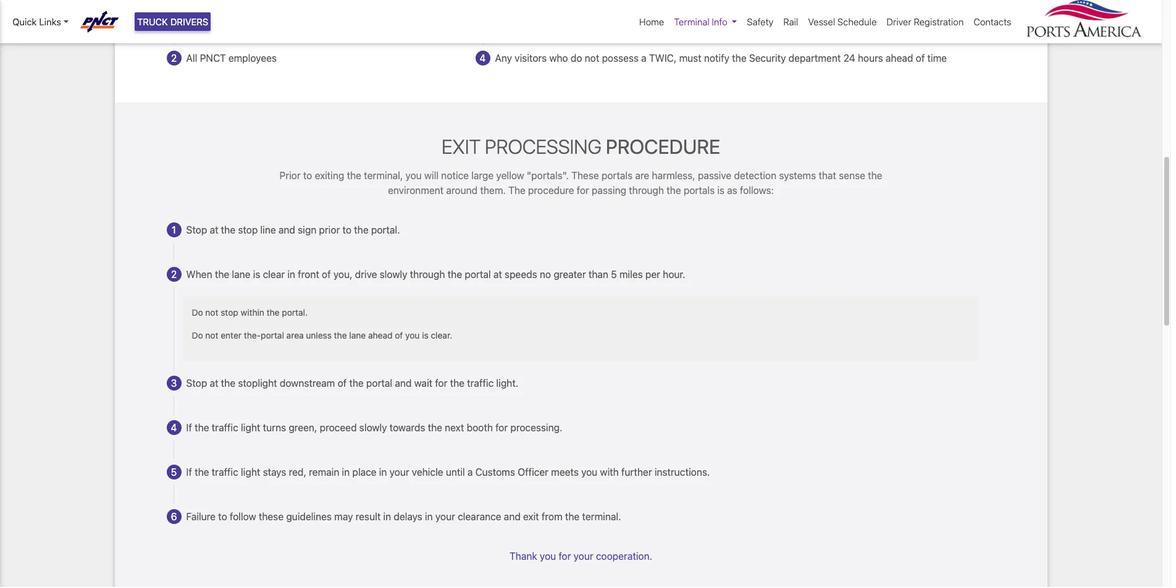 Task type: describe. For each thing, give the bounding box(es) containing it.
vessel schedule link
[[804, 10, 882, 34]]

you left with
[[582, 467, 598, 478]]

towards
[[390, 422, 425, 433]]

exiting
[[315, 170, 344, 181]]

of left time
[[916, 52, 925, 64]]

must
[[680, 52, 702, 64]]

hour.
[[663, 269, 686, 280]]

guidelines
[[286, 511, 332, 522]]

the
[[509, 185, 526, 196]]

yellow
[[497, 170, 525, 181]]

as
[[728, 185, 738, 196]]

these
[[572, 170, 599, 181]]

when
[[186, 269, 212, 280]]

these
[[259, 511, 284, 522]]

prior to exiting the terminal, you will notice large yellow "portals". these portals are harmless, passive detection systems that sense the environment around them. the procedure for passing through the portals is as follows:
[[280, 170, 883, 196]]

quick links
[[12, 16, 61, 27]]

will
[[424, 170, 439, 181]]

1 vertical spatial is
[[253, 269, 260, 280]]

terminal info
[[674, 16, 728, 27]]

0 vertical spatial stop
[[238, 225, 258, 236]]

stop for stop at the stoplight downstream of the portal and wait for the traffic light.
[[186, 378, 207, 389]]

processing.
[[511, 422, 563, 433]]

of right downstream
[[338, 378, 347, 389]]

with
[[600, 467, 619, 478]]

4 for if the traffic light turns green, proceed slowly towards the next booth for processing.
[[171, 422, 177, 433]]

2 vertical spatial a
[[468, 467, 473, 478]]

1 horizontal spatial portal
[[366, 378, 393, 389]]

quick links link
[[12, 15, 68, 29]]

3
[[171, 378, 177, 389]]

2 for when the lane is clear in front of you, drive slowly through the portal at speeds no greater than 5 miles per hour.
[[171, 269, 177, 280]]

officer
[[518, 467, 549, 478]]

area
[[287, 330, 304, 341]]

wait
[[414, 378, 433, 389]]

drive
[[355, 269, 377, 280]]

miles
[[620, 269, 643, 280]]

thank
[[510, 551, 538, 562]]

instructions.
[[655, 467, 710, 478]]

vehicle
[[412, 467, 443, 478]]

1 vertical spatial to
[[343, 225, 352, 236]]

2 horizontal spatial portal
[[465, 269, 491, 280]]

stop for stop at the stop line and sign prior to the portal.
[[186, 225, 207, 236]]

0 vertical spatial lane
[[232, 269, 251, 280]]

1 vertical spatial slowly
[[360, 422, 387, 433]]

employees
[[229, 52, 277, 64]]

exit
[[442, 135, 481, 158]]

than
[[589, 269, 609, 280]]

you right thank
[[540, 551, 556, 562]]

follows:
[[740, 185, 774, 196]]

0 vertical spatial not
[[585, 52, 600, 64]]

1 vertical spatial 5
[[171, 467, 177, 478]]

you left clear.
[[405, 330, 420, 341]]

passive
[[698, 170, 732, 181]]

not for do not stop within the portal.
[[205, 307, 218, 318]]

until
[[446, 467, 465, 478]]

from
[[542, 511, 563, 522]]

and left exit
[[504, 511, 521, 522]]

any visitors who do not possess a twic, must notify the security department 24 hours ahead of time
[[495, 52, 947, 64]]

truckers
[[186, 8, 225, 19]]

if the traffic light stays red, remain in place in your vehicle until a customs officer meets you with further instructions.
[[186, 467, 710, 478]]

within
[[241, 307, 264, 318]]

do for do not enter the-portal area unless the lane ahead of you is clear.
[[192, 330, 203, 341]]

at for stop at the stop line and sign prior to the portal.
[[210, 225, 219, 236]]

contacts link
[[969, 10, 1017, 34]]

for right thank
[[559, 551, 571, 562]]

all for all contractors and vendors who visit pnct on a regular basis
[[495, 8, 506, 19]]

all contractors and vendors who visit pnct on a regular basis
[[495, 8, 771, 19]]

vendors
[[583, 8, 619, 19]]

green,
[[289, 422, 317, 433]]

that
[[819, 170, 837, 181]]

the-
[[244, 330, 261, 341]]

front
[[298, 269, 319, 280]]

stays
[[263, 467, 286, 478]]

proceed
[[320, 422, 357, 433]]

driver registration
[[887, 16, 964, 27]]

and right line
[[279, 225, 295, 236]]

truck drivers
[[137, 16, 208, 27]]

traffic for if the traffic light stays red, remain in place in your vehicle until a customs officer meets you with further instructions.
[[212, 467, 238, 478]]

1 vertical spatial ahead
[[368, 330, 393, 341]]

clearance
[[458, 511, 502, 522]]

security
[[750, 52, 786, 64]]

contacts
[[974, 16, 1012, 27]]

0 vertical spatial 5
[[611, 269, 617, 280]]

may
[[334, 511, 353, 522]]

around
[[446, 185, 478, 196]]

terminal info link
[[670, 10, 742, 34]]

rail link
[[779, 10, 804, 34]]

0 vertical spatial traffic
[[467, 378, 494, 389]]

0 horizontal spatial through
[[410, 269, 445, 280]]

for right booth
[[496, 422, 508, 433]]

vessel schedule
[[809, 16, 877, 27]]

visit
[[642, 8, 661, 19]]

do
[[571, 52, 582, 64]]

in right place
[[379, 467, 387, 478]]

booth
[[467, 422, 493, 433]]

speeds
[[505, 269, 538, 280]]

greater
[[554, 269, 586, 280]]

clear.
[[431, 330, 453, 341]]

all contractors and vendors who visit pnct on a regular basis link
[[461, 0, 786, 36]]

environment
[[388, 185, 444, 196]]

remain
[[309, 467, 339, 478]]

you inside the prior to exiting the terminal, you will notice large yellow "portals". these portals are harmless, passive detection systems that sense the environment around them. the procedure for passing through the portals is as follows:
[[406, 170, 422, 181]]

terminal.
[[582, 511, 621, 522]]

through inside the prior to exiting the terminal, you will notice large yellow "portals". these portals are harmless, passive detection systems that sense the environment around them. the procedure for passing through the portals is as follows:
[[629, 185, 664, 196]]

4 for any visitors who do not possess a twic, must notify the security department 24 hours ahead of time
[[480, 52, 486, 64]]

safety link
[[742, 10, 779, 34]]

"portals".
[[527, 170, 569, 181]]

contractors
[[509, 8, 561, 19]]

large
[[472, 170, 494, 181]]

of left clear.
[[395, 330, 403, 341]]

passing
[[592, 185, 627, 196]]

0 horizontal spatial portals
[[602, 170, 633, 181]]

basis
[[747, 8, 771, 19]]

1 vertical spatial lane
[[349, 330, 366, 341]]

if for if the traffic light turns green, proceed slowly towards the next booth for processing.
[[186, 422, 192, 433]]

0 horizontal spatial portal
[[261, 330, 284, 341]]



Task type: vqa. For each thing, say whether or not it's contained in the screenshot.
terminal in the top of the page
yes



Task type: locate. For each thing, give the bounding box(es) containing it.
procedure
[[528, 185, 574, 196]]

who left do
[[550, 52, 568, 64]]

stop right 3
[[186, 378, 207, 389]]

2 left when at the left
[[171, 269, 177, 280]]

0 vertical spatial stop
[[186, 225, 207, 236]]

2 do from the top
[[192, 330, 203, 341]]

follow
[[230, 511, 256, 522]]

2 vertical spatial not
[[205, 330, 218, 341]]

your left "clearance"
[[436, 511, 455, 522]]

your for clearance
[[436, 511, 455, 522]]

unless
[[306, 330, 332, 341]]

quick
[[12, 16, 37, 27]]

if for if the traffic light stays red, remain in place in your vehicle until a customs officer meets you with further instructions.
[[186, 467, 192, 478]]

traffic for if the traffic light turns green, proceed slowly towards the next booth for processing.
[[212, 422, 238, 433]]

info
[[712, 16, 728, 27]]

not for do not enter the-portal area unless the lane ahead of you is clear.
[[205, 330, 218, 341]]

your
[[390, 467, 409, 478], [436, 511, 455, 522], [574, 551, 594, 562]]

1 horizontal spatial all
[[495, 8, 506, 19]]

for down these
[[577, 185, 589, 196]]

ahead up "stop at the stoplight downstream of the portal and wait for the traffic light."
[[368, 330, 393, 341]]

2 horizontal spatial to
[[343, 225, 352, 236]]

when the lane is clear in front of you, drive slowly through the portal at speeds no greater than 5 miles per hour.
[[186, 269, 686, 280]]

portals down passive
[[684, 185, 715, 196]]

1 horizontal spatial is
[[422, 330, 429, 341]]

for
[[577, 185, 589, 196], [435, 378, 448, 389], [496, 422, 508, 433], [559, 551, 571, 562]]

do for do not stop within the portal.
[[192, 307, 203, 318]]

light for stays
[[241, 467, 260, 478]]

who left visit
[[621, 8, 640, 19]]

2 vertical spatial your
[[574, 551, 594, 562]]

1 horizontal spatial pnct
[[663, 8, 689, 19]]

1 vertical spatial portal.
[[282, 307, 308, 318]]

registration
[[914, 16, 964, 27]]

1 horizontal spatial lane
[[349, 330, 366, 341]]

meets
[[551, 467, 579, 478]]

1 vertical spatial all
[[186, 52, 197, 64]]

light for turns
[[241, 422, 260, 433]]

all pnct employees
[[186, 52, 277, 64]]

through down the are
[[629, 185, 664, 196]]

stop up enter
[[221, 307, 238, 318]]

at up when at the left
[[210, 225, 219, 236]]

of left the you,
[[322, 269, 331, 280]]

1 horizontal spatial portal.
[[371, 225, 400, 236]]

pnct left on in the right top of the page
[[663, 8, 689, 19]]

1 vertical spatial pnct
[[200, 52, 226, 64]]

1 2 from the top
[[171, 52, 177, 64]]

light
[[241, 422, 260, 433], [241, 467, 260, 478]]

at left speeds
[[494, 269, 502, 280]]

2 vertical spatial portal
[[366, 378, 393, 389]]

2 for all pnct employees
[[171, 52, 177, 64]]

clear
[[263, 269, 285, 280]]

1 vertical spatial traffic
[[212, 422, 238, 433]]

lane left clear
[[232, 269, 251, 280]]

1 vertical spatial through
[[410, 269, 445, 280]]

1 horizontal spatial 5
[[611, 269, 617, 280]]

0 vertical spatial portal
[[465, 269, 491, 280]]

prior
[[280, 170, 301, 181]]

2 horizontal spatial a
[[705, 8, 711, 19]]

traffic
[[467, 378, 494, 389], [212, 422, 238, 433], [212, 467, 238, 478]]

in left place
[[342, 467, 350, 478]]

1 vertical spatial if
[[186, 467, 192, 478]]

0 vertical spatial pnct
[[663, 8, 689, 19]]

is left as
[[718, 185, 725, 196]]

pnct left employees
[[200, 52, 226, 64]]

0 vertical spatial a
[[705, 8, 711, 19]]

terminal,
[[364, 170, 403, 181]]

slowly right the drive
[[380, 269, 408, 280]]

vessel
[[809, 16, 836, 27]]

terminal
[[674, 16, 710, 27]]

0 vertical spatial through
[[629, 185, 664, 196]]

0 vertical spatial at
[[210, 225, 219, 236]]

4 left any
[[480, 52, 486, 64]]

to right prior
[[343, 225, 352, 236]]

portal left speeds
[[465, 269, 491, 280]]

1 vertical spatial 2
[[171, 269, 177, 280]]

0 vertical spatial portal.
[[371, 225, 400, 236]]

not
[[585, 52, 600, 64], [205, 307, 218, 318], [205, 330, 218, 341]]

5 up 6
[[171, 467, 177, 478]]

schedule
[[838, 16, 877, 27]]

pnct inside all contractors and vendors who visit pnct on a regular basis link
[[663, 8, 689, 19]]

0 horizontal spatial 4
[[171, 422, 177, 433]]

delays
[[394, 511, 423, 522]]

1 vertical spatial do
[[192, 330, 203, 341]]

1 light from the top
[[241, 422, 260, 433]]

1 vertical spatial at
[[494, 269, 502, 280]]

time
[[928, 52, 947, 64]]

a right until
[[468, 467, 473, 478]]

line
[[260, 225, 276, 236]]

2 vertical spatial at
[[210, 378, 219, 389]]

do left enter
[[192, 330, 203, 341]]

notify
[[704, 52, 730, 64]]

0 horizontal spatial portal.
[[282, 307, 308, 318]]

and inside all contractors and vendors who visit pnct on a regular basis link
[[563, 8, 580, 19]]

2 light from the top
[[241, 467, 260, 478]]

0 horizontal spatial is
[[253, 269, 260, 280]]

1 horizontal spatial who
[[621, 8, 640, 19]]

all inside all contractors and vendors who visit pnct on a regular basis link
[[495, 8, 506, 19]]

is left clear
[[253, 269, 260, 280]]

pnct
[[663, 8, 689, 19], [200, 52, 226, 64]]

2 stop from the top
[[186, 378, 207, 389]]

4
[[480, 52, 486, 64], [171, 422, 177, 433]]

to for exit processing
[[303, 170, 312, 181]]

to left follow
[[218, 511, 227, 522]]

2 1 from the top
[[172, 225, 176, 236]]

0 vertical spatial all
[[495, 8, 506, 19]]

0 horizontal spatial lane
[[232, 269, 251, 280]]

ahead right hours
[[886, 52, 914, 64]]

1 vertical spatial stop
[[186, 378, 207, 389]]

1 for truckers
[[172, 8, 176, 19]]

stoplight
[[238, 378, 277, 389]]

your left "cooperation."
[[574, 551, 594, 562]]

0 vertical spatial ahead
[[886, 52, 914, 64]]

2 horizontal spatial is
[[718, 185, 725, 196]]

2 vertical spatial is
[[422, 330, 429, 341]]

0 vertical spatial who
[[621, 8, 640, 19]]

in left front
[[288, 269, 295, 280]]

0 horizontal spatial who
[[550, 52, 568, 64]]

0 vertical spatial is
[[718, 185, 725, 196]]

is inside the prior to exiting the terminal, you will notice large yellow "portals". these portals are harmless, passive detection systems that sense the environment around them. the procedure for passing through the portals is as follows:
[[718, 185, 725, 196]]

0 vertical spatial do
[[192, 307, 203, 318]]

drivers
[[170, 16, 208, 27]]

and
[[563, 8, 580, 19], [279, 225, 295, 236], [395, 378, 412, 389], [504, 511, 521, 522]]

all
[[495, 8, 506, 19], [186, 52, 197, 64]]

1 vertical spatial stop
[[221, 307, 238, 318]]

stop up when at the left
[[186, 225, 207, 236]]

home link
[[635, 10, 670, 34]]

portals up passing
[[602, 170, 633, 181]]

to
[[303, 170, 312, 181], [343, 225, 352, 236], [218, 511, 227, 522]]

traffic left the 'light.'
[[467, 378, 494, 389]]

stop at the stoplight downstream of the portal and wait for the traffic light.
[[186, 378, 519, 389]]

through right the drive
[[410, 269, 445, 280]]

1 vertical spatial not
[[205, 307, 218, 318]]

1 vertical spatial your
[[436, 511, 455, 522]]

not right do
[[585, 52, 600, 64]]

1 vertical spatial 4
[[171, 422, 177, 433]]

department
[[789, 52, 841, 64]]

result
[[356, 511, 381, 522]]

for inside the prior to exiting the terminal, you will notice large yellow "portals". these portals are harmless, passive detection systems that sense the environment around them. the procedure for passing through the portals is as follows:
[[577, 185, 589, 196]]

1 vertical spatial light
[[241, 467, 260, 478]]

4 down 3
[[171, 422, 177, 433]]

detection
[[734, 170, 777, 181]]

1 horizontal spatial your
[[436, 511, 455, 522]]

a right on in the right top of the page
[[705, 8, 711, 19]]

all for all pnct employees
[[186, 52, 197, 64]]

1 vertical spatial 1
[[172, 225, 176, 236]]

0 horizontal spatial a
[[468, 467, 473, 478]]

0 horizontal spatial pnct
[[200, 52, 226, 64]]

possess
[[602, 52, 639, 64]]

light.
[[497, 378, 519, 389]]

for right wait
[[435, 378, 448, 389]]

0 vertical spatial 4
[[480, 52, 486, 64]]

0 horizontal spatial your
[[390, 467, 409, 478]]

all left contractors
[[495, 8, 506, 19]]

in right result
[[383, 511, 391, 522]]

links
[[39, 16, 61, 27]]

visitors
[[515, 52, 547, 64]]

1 vertical spatial a
[[642, 52, 647, 64]]

rail
[[784, 16, 799, 27]]

to right prior at the top left of page
[[303, 170, 312, 181]]

traffic up follow
[[212, 467, 238, 478]]

2 down truck drivers link
[[171, 52, 177, 64]]

portal
[[465, 269, 491, 280], [261, 330, 284, 341], [366, 378, 393, 389]]

0 horizontal spatial ahead
[[368, 330, 393, 341]]

and left vendors
[[563, 8, 580, 19]]

downstream
[[280, 378, 335, 389]]

0 vertical spatial 2
[[171, 52, 177, 64]]

no
[[540, 269, 551, 280]]

safety
[[747, 16, 774, 27]]

a
[[705, 8, 711, 19], [642, 52, 647, 64], [468, 467, 473, 478]]

and left wait
[[395, 378, 412, 389]]

0 vertical spatial 1
[[172, 8, 176, 19]]

truck
[[137, 16, 168, 27]]

prior
[[319, 225, 340, 236]]

procedure
[[606, 135, 721, 158]]

place
[[352, 467, 377, 478]]

do down when at the left
[[192, 307, 203, 318]]

0 vertical spatial slowly
[[380, 269, 408, 280]]

0 horizontal spatial 5
[[171, 467, 177, 478]]

2 2 from the top
[[171, 269, 177, 280]]

1 1 from the top
[[172, 8, 176, 19]]

lane
[[232, 269, 251, 280], [349, 330, 366, 341]]

2 vertical spatial traffic
[[212, 467, 238, 478]]

0 vertical spatial if
[[186, 422, 192, 433]]

1 horizontal spatial a
[[642, 52, 647, 64]]

any
[[495, 52, 512, 64]]

thank you for your cooperation.
[[510, 551, 653, 562]]

portal. up 'area'
[[282, 307, 308, 318]]

1 vertical spatial portal
[[261, 330, 284, 341]]

driver
[[887, 16, 912, 27]]

all down drivers
[[186, 52, 197, 64]]

portal. up the drive
[[371, 225, 400, 236]]

slowly left towards at the left
[[360, 422, 387, 433]]

a left twic,
[[642, 52, 647, 64]]

your left the vehicle
[[390, 467, 409, 478]]

of
[[916, 52, 925, 64], [322, 269, 331, 280], [395, 330, 403, 341], [338, 378, 347, 389]]

1 do from the top
[[192, 307, 203, 318]]

5 right than
[[611, 269, 617, 280]]

0 horizontal spatial to
[[218, 511, 227, 522]]

light left turns
[[241, 422, 260, 433]]

1 vertical spatial portals
[[684, 185, 715, 196]]

to for 6
[[218, 511, 227, 522]]

you up environment
[[406, 170, 422, 181]]

2 vertical spatial to
[[218, 511, 227, 522]]

light left stays
[[241, 467, 260, 478]]

not down when at the left
[[205, 307, 218, 318]]

1 for stop at the stop line and sign prior to the portal.
[[172, 225, 176, 236]]

1 if from the top
[[186, 422, 192, 433]]

0 vertical spatial light
[[241, 422, 260, 433]]

further
[[622, 467, 652, 478]]

2 horizontal spatial your
[[574, 551, 594, 562]]

stop at the stop line and sign prior to the portal.
[[186, 225, 400, 236]]

1 vertical spatial who
[[550, 52, 568, 64]]

do
[[192, 307, 203, 318], [192, 330, 203, 341]]

you,
[[334, 269, 353, 280]]

at right 3
[[210, 378, 219, 389]]

in right 'delays'
[[425, 511, 433, 522]]

at for stop at the stoplight downstream of the portal and wait for the traffic light.
[[210, 378, 219, 389]]

0 vertical spatial portals
[[602, 170, 633, 181]]

home
[[640, 16, 665, 27]]

traffic left turns
[[212, 422, 238, 433]]

failure
[[186, 511, 216, 522]]

lane right unless
[[349, 330, 366, 341]]

1 horizontal spatial portals
[[684, 185, 715, 196]]

ahead
[[886, 52, 914, 64], [368, 330, 393, 341]]

portal left wait
[[366, 378, 393, 389]]

24
[[844, 52, 856, 64]]

0 vertical spatial your
[[390, 467, 409, 478]]

1 horizontal spatial 4
[[480, 52, 486, 64]]

sign
[[298, 225, 317, 236]]

hours
[[858, 52, 884, 64]]

1 stop from the top
[[186, 225, 207, 236]]

is left clear.
[[422, 330, 429, 341]]

1 horizontal spatial through
[[629, 185, 664, 196]]

red,
[[289, 467, 307, 478]]

2 if from the top
[[186, 467, 192, 478]]

portal left 'area'
[[261, 330, 284, 341]]

your for vehicle
[[390, 467, 409, 478]]

2
[[171, 52, 177, 64], [171, 269, 177, 280]]

to inside the prior to exiting the terminal, you will notice large yellow "portals". these portals are harmless, passive detection systems that sense the environment around them. the procedure for passing through the portals is as follows:
[[303, 170, 312, 181]]

0 vertical spatial to
[[303, 170, 312, 181]]

1 horizontal spatial ahead
[[886, 52, 914, 64]]

the
[[732, 52, 747, 64], [347, 170, 362, 181], [868, 170, 883, 181], [667, 185, 681, 196], [221, 225, 236, 236], [354, 225, 369, 236], [215, 269, 229, 280], [448, 269, 462, 280], [267, 307, 280, 318], [334, 330, 347, 341], [221, 378, 236, 389], [349, 378, 364, 389], [450, 378, 465, 389], [195, 422, 209, 433], [428, 422, 443, 433], [195, 467, 209, 478], [565, 511, 580, 522]]

not left enter
[[205, 330, 218, 341]]

per
[[646, 269, 661, 280]]

1 horizontal spatial to
[[303, 170, 312, 181]]

0 horizontal spatial all
[[186, 52, 197, 64]]

enter
[[221, 330, 242, 341]]

processing
[[485, 135, 602, 158]]

stop left line
[[238, 225, 258, 236]]



